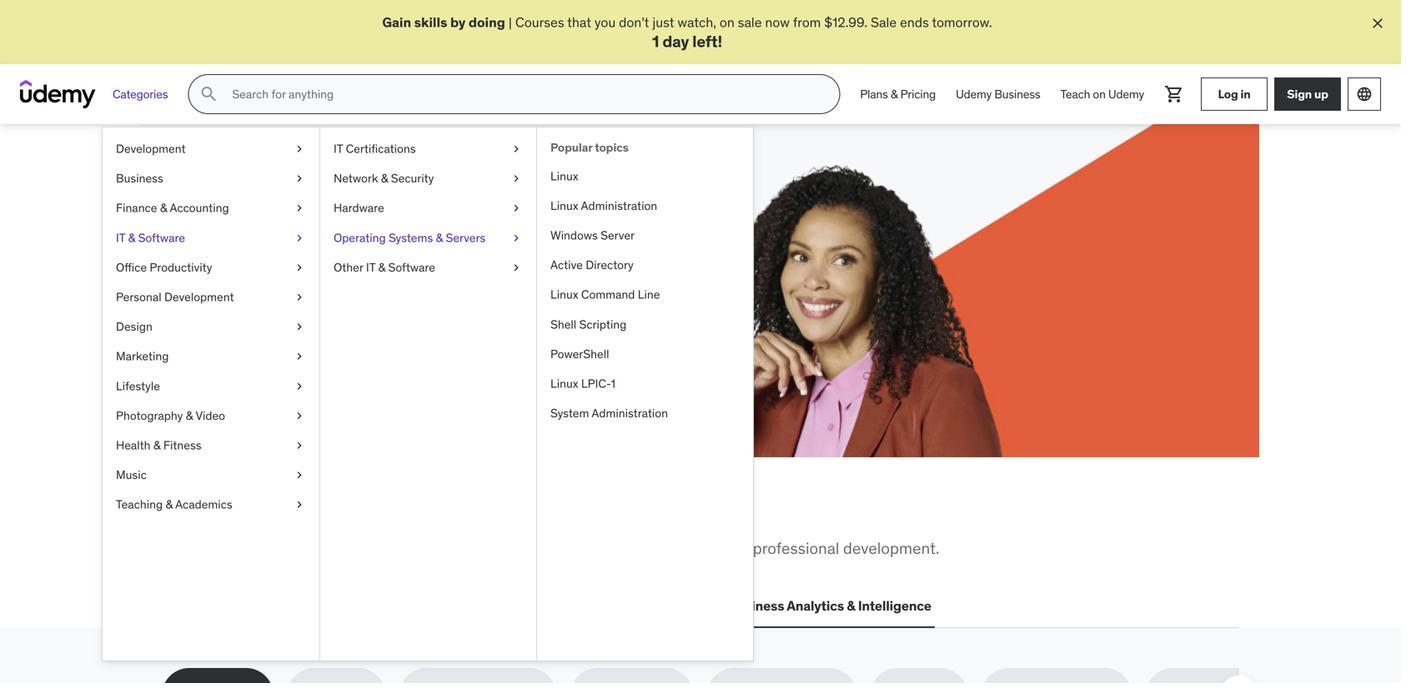 Task type: vqa. For each thing, say whether or not it's contained in the screenshot.
bottommost Safety
no



Task type: locate. For each thing, give the bounding box(es) containing it.
learn,
[[222, 197, 308, 232]]

0 vertical spatial courses
[[515, 14, 564, 31]]

skills up "workplace"
[[253, 497, 324, 532]]

office productivity
[[116, 260, 212, 275]]

it down "workplace"
[[299, 598, 311, 615]]

tomorrow. up udemy business
[[932, 14, 992, 31]]

courses inside gain skills by doing | courses that you don't just watch, on sale now from $12.99. sale ends tomorrow. 1 day left!
[[515, 14, 564, 31]]

0 horizontal spatial ends
[[313, 290, 342, 307]]

other it & software link
[[320, 253, 536, 283]]

xsmall image for hardware
[[510, 201, 523, 217]]

sale up plans
[[871, 14, 897, 31]]

xsmall image
[[293, 141, 306, 157], [510, 141, 523, 157], [293, 171, 306, 187], [293, 201, 306, 217], [510, 201, 523, 217], [510, 230, 523, 247], [510, 260, 523, 276], [293, 319, 306, 336], [293, 349, 306, 365], [293, 497, 306, 514]]

0 horizontal spatial software
[[138, 231, 185, 246]]

1 horizontal spatial business
[[728, 598, 784, 615]]

& for academics
[[166, 498, 173, 513]]

0 horizontal spatial on
[[720, 14, 735, 31]]

health & fitness
[[116, 438, 202, 453]]

it certifications link
[[320, 134, 536, 164]]

xsmall image inside office productivity "link"
[[293, 260, 306, 276]]

2 vertical spatial business
[[728, 598, 784, 615]]

0 horizontal spatial courses
[[222, 272, 271, 289]]

on right 'teach'
[[1093, 87, 1106, 102]]

& right analytics
[[847, 598, 855, 615]]

1 up the system administration
[[611, 377, 616, 392]]

sale inside the learn, practice, succeed (and save) courses for every skill in your learning journey, starting at $12.99. sale ends tomorrow.
[[283, 290, 309, 307]]

linux link
[[537, 162, 753, 191]]

ends inside the learn, practice, succeed (and save) courses for every skill in your learning journey, starting at $12.99. sale ends tomorrow.
[[313, 290, 342, 307]]

business up finance
[[116, 171, 163, 186]]

xsmall image for other it & software
[[510, 260, 523, 276]]

2 vertical spatial in
[[450, 497, 476, 532]]

development
[[116, 142, 186, 157], [164, 290, 234, 305]]

business analytics & intelligence button
[[725, 587, 935, 627]]

xsmall image inside marketing link
[[293, 349, 306, 365]]

skills
[[414, 14, 447, 31], [253, 497, 324, 532], [330, 539, 366, 559]]

0 vertical spatial certifications
[[346, 142, 416, 157]]

0 horizontal spatial you
[[329, 497, 377, 532]]

business left 'teach'
[[995, 87, 1041, 102]]

1 vertical spatial it certifications
[[299, 598, 398, 615]]

lpic-
[[581, 377, 611, 392]]

our
[[506, 539, 529, 559]]

0 vertical spatial business
[[995, 87, 1041, 102]]

& for pricing
[[891, 87, 898, 102]]

submit search image
[[199, 84, 219, 104]]

office
[[116, 260, 147, 275]]

design link
[[103, 313, 319, 342]]

in up topics,
[[450, 497, 476, 532]]

save)
[[285, 230, 351, 265]]

certifications for it certifications link
[[346, 142, 416, 157]]

1 horizontal spatial ends
[[900, 14, 929, 31]]

xsmall image inside development link
[[293, 141, 306, 157]]

teaching
[[116, 498, 163, 513]]

$12.99.
[[824, 14, 868, 31], [237, 290, 280, 307]]

administration
[[581, 199, 657, 214], [592, 406, 668, 421]]

1 vertical spatial sale
[[283, 290, 309, 307]]

linux command line link
[[537, 281, 753, 310]]

udemy business
[[956, 87, 1041, 102]]

development down office productivity "link"
[[164, 290, 234, 305]]

$12.99. for save)
[[237, 290, 280, 307]]

don't
[[619, 14, 649, 31]]

xsmall image for it & software
[[293, 230, 306, 247]]

ends inside gain skills by doing | courses that you don't just watch, on sale now from $12.99. sale ends tomorrow. 1 day left!
[[900, 14, 929, 31]]

1 vertical spatial ends
[[313, 290, 342, 307]]

courses for (and
[[222, 272, 271, 289]]

xsmall image inside it certifications link
[[510, 141, 523, 157]]

teaching & academics
[[116, 498, 232, 513]]

0 horizontal spatial 1
[[611, 377, 616, 392]]

categories button
[[103, 74, 178, 114]]

in right log
[[1241, 87, 1251, 102]]

command
[[581, 288, 635, 303]]

photography & video
[[116, 409, 225, 424]]

certifications up network & security
[[346, 142, 416, 157]]

1 horizontal spatial sale
[[871, 14, 897, 31]]

learn, practice, succeed (and save) courses for every skill in your learning journey, starting at $12.99. sale ends tomorrow.
[[222, 197, 546, 307]]

0 vertical spatial $12.99.
[[824, 14, 868, 31]]

personal
[[116, 290, 161, 305]]

you inside gain skills by doing | courses that you don't just watch, on sale now from $12.99. sale ends tomorrow. 1 day left!
[[595, 14, 616, 31]]

sale down every
[[283, 290, 309, 307]]

& inside "button"
[[847, 598, 855, 615]]

at
[[222, 290, 234, 307]]

system
[[550, 406, 589, 421]]

$12.99. right "from"
[[824, 14, 868, 31]]

1 left day
[[652, 31, 659, 51]]

xsmall image inside lifestyle link
[[293, 379, 306, 395]]

ends down skill
[[313, 290, 342, 307]]

ends for save)
[[313, 290, 342, 307]]

scripting
[[579, 317, 627, 332]]

2 horizontal spatial business
[[995, 87, 1041, 102]]

server
[[601, 228, 635, 243]]

& for fitness
[[153, 438, 161, 453]]

windows server
[[550, 228, 635, 243]]

sale inside gain skills by doing | courses that you don't just watch, on sale now from $12.99. sale ends tomorrow. 1 day left!
[[871, 14, 897, 31]]

operating systems & servers link
[[320, 224, 536, 253]]

it for it certifications button
[[299, 598, 311, 615]]

you up to on the bottom of the page
[[329, 497, 377, 532]]

tomorrow. for save)
[[345, 290, 405, 307]]

development link
[[103, 134, 319, 164]]

it certifications up network & security
[[334, 142, 416, 157]]

business left analytics
[[728, 598, 784, 615]]

xsmall image inside it & software link
[[293, 230, 306, 247]]

1 vertical spatial in
[[356, 272, 366, 289]]

0 vertical spatial on
[[720, 14, 735, 31]]

it certifications
[[334, 142, 416, 157], [299, 598, 398, 615]]

0 vertical spatial tomorrow.
[[932, 14, 992, 31]]

xsmall image for network & security
[[510, 171, 523, 187]]

1 horizontal spatial skills
[[330, 539, 366, 559]]

finance & accounting link
[[103, 194, 319, 224]]

log in
[[1218, 87, 1251, 102]]

2 horizontal spatial skills
[[414, 14, 447, 31]]

it up network
[[334, 142, 343, 157]]

linux for linux lpic-1
[[550, 377, 578, 392]]

on left sale
[[720, 14, 735, 31]]

xsmall image for marketing
[[293, 349, 306, 365]]

courses right |
[[515, 14, 564, 31]]

tomorrow.
[[932, 14, 992, 31], [345, 290, 405, 307]]

lifestyle
[[116, 379, 160, 394]]

courses inside the learn, practice, succeed (and save) courses for every skill in your learning journey, starting at $12.99. sale ends tomorrow.
[[222, 272, 271, 289]]

administration for linux administration
[[581, 199, 657, 214]]

it up the office
[[116, 231, 125, 246]]

& left the "servers"
[[436, 231, 443, 246]]

& right health
[[153, 438, 161, 453]]

1 horizontal spatial tomorrow.
[[932, 14, 992, 31]]

0 horizontal spatial tomorrow.
[[345, 290, 405, 307]]

& up the office
[[128, 231, 135, 246]]

& right teaching
[[166, 498, 173, 513]]

xsmall image inside the "photography & video" link
[[293, 408, 306, 425]]

4 linux from the top
[[550, 377, 578, 392]]

& right plans
[[891, 87, 898, 102]]

data
[[507, 598, 537, 615]]

starting
[[500, 272, 546, 289]]

photography & video link
[[103, 402, 319, 431]]

in
[[1241, 87, 1251, 102], [356, 272, 366, 289], [450, 497, 476, 532]]

linux up windows
[[550, 199, 578, 214]]

tomorrow. down your
[[345, 290, 405, 307]]

courses
[[515, 14, 564, 31], [222, 272, 271, 289]]

software down 'systems'
[[388, 260, 435, 275]]

0 vertical spatial 1
[[652, 31, 659, 51]]

it certifications for it certifications link
[[334, 142, 416, 157]]

left!
[[692, 31, 722, 51]]

1 horizontal spatial 1
[[652, 31, 659, 51]]

xsmall image inside operating systems & servers link
[[510, 230, 523, 247]]

for
[[274, 272, 290, 289]]

0 horizontal spatial sale
[[283, 290, 309, 307]]

xsmall image inside design 'link'
[[293, 319, 306, 336]]

2 vertical spatial skills
[[330, 539, 366, 559]]

0 vertical spatial ends
[[900, 14, 929, 31]]

1 horizontal spatial software
[[388, 260, 435, 275]]

gain
[[382, 14, 411, 31]]

xsmall image inside finance & accounting link
[[293, 201, 306, 217]]

sale
[[738, 14, 762, 31]]

1 vertical spatial 1
[[611, 377, 616, 392]]

xsmall image inside personal development link
[[293, 290, 306, 306]]

development down the categories dropdown button
[[116, 142, 186, 157]]

courses up at
[[222, 272, 271, 289]]

workplace
[[254, 539, 326, 559]]

1 horizontal spatial $12.99.
[[824, 14, 868, 31]]

windows server link
[[537, 221, 753, 251]]

1 vertical spatial tomorrow.
[[345, 290, 405, 307]]

1 vertical spatial certifications
[[314, 598, 398, 615]]

xsmall image inside health & fitness 'link'
[[293, 438, 306, 454]]

it right "other"
[[366, 260, 375, 275]]

0 horizontal spatial $12.99.
[[237, 290, 280, 307]]

udemy left shopping cart with 0 items icon
[[1108, 87, 1144, 102]]

0 horizontal spatial in
[[356, 272, 366, 289]]

day
[[663, 31, 689, 51]]

design
[[116, 320, 152, 335]]

tomorrow. for |
[[932, 14, 992, 31]]

tomorrow. inside gain skills by doing | courses that you don't just watch, on sale now from $12.99. sale ends tomorrow. 1 day left!
[[932, 14, 992, 31]]

tomorrow. inside the learn, practice, succeed (and save) courses for every skill in your learning journey, starting at $12.99. sale ends tomorrow.
[[345, 290, 405, 307]]

1 horizontal spatial you
[[595, 14, 616, 31]]

software
[[138, 231, 185, 246], [388, 260, 435, 275]]

log in link
[[1201, 78, 1268, 111]]

certifications down to on the bottom of the page
[[314, 598, 398, 615]]

1 vertical spatial $12.99.
[[237, 290, 280, 307]]

2 horizontal spatial in
[[1241, 87, 1251, 102]]

catalog
[[533, 539, 585, 559]]

0 vertical spatial administration
[[581, 199, 657, 214]]

it for it certifications link
[[334, 142, 343, 157]]

udemy image
[[20, 80, 96, 109]]

it inside button
[[299, 598, 311, 615]]

udemy
[[956, 87, 992, 102], [1108, 87, 1144, 102]]

intelligence
[[858, 598, 932, 615]]

1 horizontal spatial udemy
[[1108, 87, 1144, 102]]

xsmall image inside 'business' link
[[293, 171, 306, 187]]

1 vertical spatial you
[[329, 497, 377, 532]]

xsmall image for it certifications
[[510, 141, 523, 157]]

in inside "all the skills you need in one place from critical workplace skills to technical topics, our catalog supports well-rounded professional development."
[[450, 497, 476, 532]]

windows
[[550, 228, 598, 243]]

linux up system
[[550, 377, 578, 392]]

udemy right pricing
[[956, 87, 992, 102]]

ends up pricing
[[900, 14, 929, 31]]

teach on udemy link
[[1051, 74, 1154, 114]]

it certifications down to on the bottom of the page
[[299, 598, 398, 615]]

& right finance
[[160, 201, 167, 216]]

xsmall image for office productivity
[[293, 260, 306, 276]]

1 vertical spatial business
[[116, 171, 163, 186]]

linux up shell on the top left of the page
[[550, 288, 578, 303]]

xsmall image inside the "network & security" link
[[510, 171, 523, 187]]

1 horizontal spatial in
[[450, 497, 476, 532]]

0 horizontal spatial udemy
[[956, 87, 992, 102]]

skills inside gain skills by doing | courses that you don't just watch, on sale now from $12.99. sale ends tomorrow. 1 day left!
[[414, 14, 447, 31]]

administration up server
[[581, 199, 657, 214]]

shopping cart with 0 items image
[[1164, 84, 1184, 104]]

xsmall image for operating systems & servers
[[510, 230, 523, 247]]

skill
[[329, 272, 352, 289]]

1 udemy from the left
[[956, 87, 992, 102]]

xsmall image inside hardware link
[[510, 201, 523, 217]]

xsmall image inside other it & software link
[[510, 260, 523, 276]]

0 vertical spatial sale
[[871, 14, 897, 31]]

skills left the by
[[414, 14, 447, 31]]

certifications
[[346, 142, 416, 157], [314, 598, 398, 615]]

& for security
[[381, 171, 388, 186]]

business inside "button"
[[728, 598, 784, 615]]

1 horizontal spatial courses
[[515, 14, 564, 31]]

2 linux from the top
[[550, 199, 578, 214]]

xsmall image for lifestyle
[[293, 379, 306, 395]]

1 horizontal spatial on
[[1093, 87, 1106, 102]]

skills left to on the bottom of the page
[[330, 539, 366, 559]]

3 linux from the top
[[550, 288, 578, 303]]

0 vertical spatial it certifications
[[334, 142, 416, 157]]

0 vertical spatial skills
[[414, 14, 447, 31]]

in right skill
[[356, 272, 366, 289]]

xsmall image for business
[[293, 171, 306, 187]]

0 vertical spatial you
[[595, 14, 616, 31]]

need
[[382, 497, 446, 532]]

business for business
[[116, 171, 163, 186]]

sale for |
[[871, 14, 897, 31]]

operating
[[334, 231, 386, 246]]

0 horizontal spatial skills
[[253, 497, 324, 532]]

$12.99. down for
[[237, 290, 280, 307]]

xsmall image for health & fitness
[[293, 438, 306, 454]]

linux down popular
[[550, 169, 578, 184]]

system administration
[[550, 406, 668, 421]]

one
[[481, 497, 529, 532]]

xsmall image for personal development
[[293, 290, 306, 306]]

$12.99. inside the learn, practice, succeed (and save) courses for every skill in your learning journey, starting at $12.99. sale ends tomorrow.
[[237, 290, 280, 307]]

business inside "link"
[[995, 87, 1041, 102]]

1 vertical spatial administration
[[592, 406, 668, 421]]

xsmall image inside teaching & academics link
[[293, 497, 306, 514]]

$12.99. inside gain skills by doing | courses that you don't just watch, on sale now from $12.99. sale ends tomorrow. 1 day left!
[[824, 14, 868, 31]]

critical
[[202, 539, 250, 559]]

xsmall image
[[510, 171, 523, 187], [293, 230, 306, 247], [293, 260, 306, 276], [293, 290, 306, 306], [293, 379, 306, 395], [293, 408, 306, 425], [293, 438, 306, 454], [293, 468, 306, 484]]

xsmall image for teaching & academics
[[293, 497, 306, 514]]

& left security
[[381, 171, 388, 186]]

1 vertical spatial courses
[[222, 272, 271, 289]]

administration down linux lpic-1 link at the bottom of the page
[[592, 406, 668, 421]]

on
[[720, 14, 735, 31], [1093, 87, 1106, 102]]

software up office productivity
[[138, 231, 185, 246]]

you
[[595, 14, 616, 31], [329, 497, 377, 532]]

science
[[539, 598, 589, 615]]

1 linux from the top
[[550, 169, 578, 184]]

it certifications inside button
[[299, 598, 398, 615]]

you right that
[[595, 14, 616, 31]]

topics,
[[455, 539, 502, 559]]

certifications inside button
[[314, 598, 398, 615]]

xsmall image inside music 'link'
[[293, 468, 306, 484]]

0 horizontal spatial business
[[116, 171, 163, 186]]

from
[[162, 539, 198, 559]]

& left "video"
[[186, 409, 193, 424]]

& inside 'link'
[[153, 438, 161, 453]]



Task type: describe. For each thing, give the bounding box(es) containing it.
all
[[162, 497, 201, 532]]

close image
[[1370, 15, 1386, 32]]

succeed
[[432, 197, 536, 232]]

courses for doing
[[515, 14, 564, 31]]

1 inside gain skills by doing | courses that you don't just watch, on sale now from $12.99. sale ends tomorrow. 1 day left!
[[652, 31, 659, 51]]

$12.99. for |
[[824, 14, 868, 31]]

by
[[450, 14, 466, 31]]

choose a language image
[[1356, 86, 1373, 103]]

& for video
[[186, 409, 193, 424]]

1 vertical spatial on
[[1093, 87, 1106, 102]]

xsmall image for finance & accounting
[[293, 201, 306, 217]]

popular topics
[[550, 140, 629, 155]]

certifications for it certifications button
[[314, 598, 398, 615]]

systems
[[389, 231, 433, 246]]

plans & pricing
[[860, 87, 936, 102]]

linux administration
[[550, 199, 657, 214]]

linux for linux administration
[[550, 199, 578, 214]]

well-
[[655, 539, 690, 559]]

linux for linux
[[550, 169, 578, 184]]

administration for system administration
[[592, 406, 668, 421]]

1 vertical spatial software
[[388, 260, 435, 275]]

that
[[567, 14, 591, 31]]

linux command line
[[550, 288, 660, 303]]

|
[[509, 14, 512, 31]]

sign up
[[1287, 87, 1328, 102]]

active directory link
[[537, 251, 753, 281]]

it certifications for it certifications button
[[299, 598, 398, 615]]

shell
[[550, 317, 576, 332]]

journey,
[[450, 272, 497, 289]]

udemy business link
[[946, 74, 1051, 114]]

practice,
[[313, 197, 427, 232]]

just
[[652, 14, 674, 31]]

linux for linux command line
[[550, 288, 578, 303]]

sign up link
[[1274, 78, 1341, 111]]

& for accounting
[[160, 201, 167, 216]]

xsmall image for development
[[293, 141, 306, 157]]

popular
[[550, 140, 592, 155]]

your
[[369, 272, 395, 289]]

rounded
[[690, 539, 749, 559]]

it for it & software link
[[116, 231, 125, 246]]

music link
[[103, 461, 319, 491]]

directory
[[586, 258, 634, 273]]

business for business analytics & intelligence
[[728, 598, 784, 615]]

analytics
[[787, 598, 844, 615]]

finance
[[116, 201, 157, 216]]

you inside "all the skills you need in one place from critical workplace skills to technical topics, our catalog supports well-rounded professional development."
[[329, 497, 377, 532]]

& right "other"
[[378, 260, 385, 275]]

log
[[1218, 87, 1238, 102]]

it & software link
[[103, 224, 319, 253]]

development.
[[843, 539, 940, 559]]

productivity
[[150, 260, 212, 275]]

active
[[550, 258, 583, 273]]

gain skills by doing | courses that you don't just watch, on sale now from $12.99. sale ends tomorrow. 1 day left!
[[382, 14, 992, 51]]

on inside gain skills by doing | courses that you don't just watch, on sale now from $12.99. sale ends tomorrow. 1 day left!
[[720, 14, 735, 31]]

learning
[[398, 272, 447, 289]]

all the skills you need in one place from critical workplace skills to technical topics, our catalog supports well-rounded professional development.
[[162, 497, 940, 559]]

video
[[196, 409, 225, 424]]

linux administration link
[[537, 191, 753, 221]]

0 vertical spatial development
[[116, 142, 186, 157]]

shell scripting link
[[537, 310, 753, 340]]

Search for anything text field
[[229, 80, 819, 109]]

operating systems & servers element
[[536, 128, 753, 662]]

health & fitness link
[[103, 431, 319, 461]]

up
[[1314, 87, 1328, 102]]

place
[[534, 497, 603, 532]]

teach on udemy
[[1061, 87, 1144, 102]]

business link
[[103, 164, 319, 194]]

powershell
[[550, 347, 609, 362]]

hardware
[[334, 201, 384, 216]]

1 vertical spatial skills
[[253, 497, 324, 532]]

topics
[[595, 140, 629, 155]]

in inside the learn, practice, succeed (and save) courses for every skill in your learning journey, starting at $12.99. sale ends tomorrow.
[[356, 272, 366, 289]]

xsmall image for photography & video
[[293, 408, 306, 425]]

it & software
[[116, 231, 185, 246]]

ends for |
[[900, 14, 929, 31]]

doing
[[469, 14, 505, 31]]

sign
[[1287, 87, 1312, 102]]

shell scripting
[[550, 317, 627, 332]]

professional
[[753, 539, 839, 559]]

servers
[[446, 231, 486, 246]]

now
[[765, 14, 790, 31]]

(and
[[222, 230, 280, 265]]

from
[[793, 14, 821, 31]]

health
[[116, 438, 151, 453]]

0 vertical spatial in
[[1241, 87, 1251, 102]]

sale for save)
[[283, 290, 309, 307]]

active directory
[[550, 258, 634, 273]]

xsmall image for design
[[293, 319, 306, 336]]

pricing
[[900, 87, 936, 102]]

1 vertical spatial development
[[164, 290, 234, 305]]

academics
[[175, 498, 232, 513]]

other
[[334, 260, 363, 275]]

line
[[638, 288, 660, 303]]

0 vertical spatial software
[[138, 231, 185, 246]]

& for software
[[128, 231, 135, 246]]

security
[[391, 171, 434, 186]]

udemy inside "link"
[[956, 87, 992, 102]]

system administration link
[[537, 399, 753, 429]]

teach
[[1061, 87, 1090, 102]]

music
[[116, 468, 147, 483]]

plans
[[860, 87, 888, 102]]

every
[[294, 272, 326, 289]]

hardware link
[[320, 194, 536, 224]]

it certifications button
[[296, 587, 402, 627]]

accounting
[[170, 201, 229, 216]]

business analytics & intelligence
[[728, 598, 932, 615]]

network & security
[[334, 171, 434, 186]]

xsmall image for music
[[293, 468, 306, 484]]

network & security link
[[320, 164, 536, 194]]

to
[[369, 539, 384, 559]]

1 inside operating systems & servers element
[[611, 377, 616, 392]]

fitness
[[163, 438, 202, 453]]

teaching & academics link
[[103, 491, 319, 520]]

2 udemy from the left
[[1108, 87, 1144, 102]]



